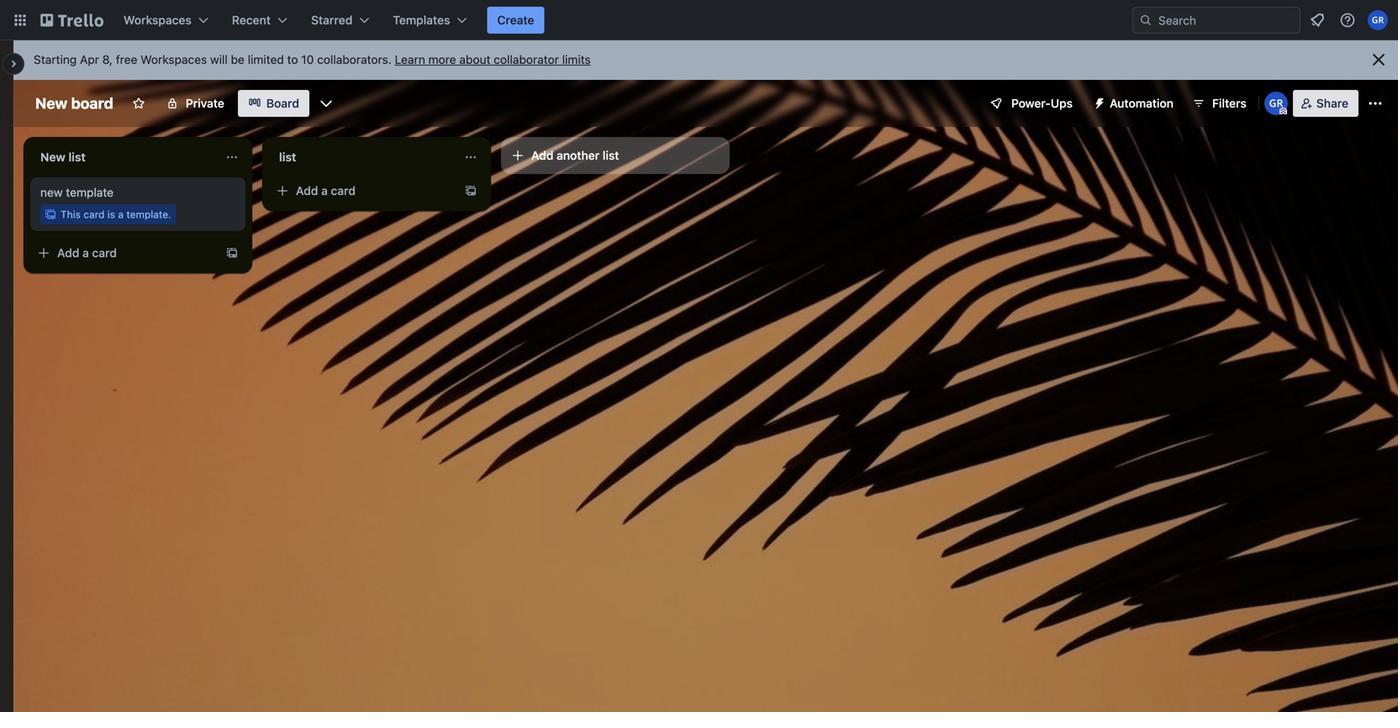 Task type: locate. For each thing, give the bounding box(es) containing it.
list right another
[[603, 148, 619, 162]]

0 vertical spatial add a card button
[[269, 177, 454, 204]]

share button
[[1293, 90, 1359, 117]]

new inside board name text field
[[35, 94, 67, 112]]

add a card down this
[[57, 246, 117, 260]]

0 horizontal spatial add a card button
[[30, 240, 215, 267]]

1 horizontal spatial list
[[279, 150, 296, 164]]

add down this
[[57, 246, 79, 260]]

add another list
[[531, 148, 619, 162]]

0 vertical spatial card
[[331, 184, 356, 198]]

will
[[210, 53, 228, 66]]

add a card button down list text box
[[269, 177, 454, 204]]

new list
[[40, 150, 86, 164]]

workspaces down workspaces dropdown button
[[141, 53, 207, 66]]

board
[[71, 94, 113, 112]]

1 vertical spatial card
[[83, 209, 105, 220]]

add
[[531, 148, 554, 162], [296, 184, 318, 198], [57, 246, 79, 260]]

1 vertical spatial add a card button
[[30, 240, 215, 267]]

power-ups button
[[978, 90, 1083, 117]]

1 vertical spatial a
[[118, 209, 124, 220]]

0 horizontal spatial add a card
[[57, 246, 117, 260]]

1 vertical spatial add a card
[[57, 246, 117, 260]]

add inside button
[[531, 148, 554, 162]]

2 vertical spatial card
[[92, 246, 117, 260]]

0 vertical spatial workspaces
[[124, 13, 192, 27]]

back to home image
[[40, 7, 103, 34]]

board link
[[238, 90, 309, 117]]

0 vertical spatial add
[[531, 148, 554, 162]]

power-ups
[[1011, 96, 1073, 110]]

learn
[[395, 53, 425, 66]]

add a card button down this card is a template. at the top left of the page
[[30, 240, 215, 267]]

new up new on the top of the page
[[40, 150, 65, 164]]

0 vertical spatial add a card
[[296, 184, 356, 198]]

starred
[[311, 13, 353, 27]]

recent button
[[222, 7, 298, 34]]

be
[[231, 53, 245, 66]]

0 vertical spatial new
[[35, 94, 67, 112]]

workspaces up the free
[[124, 13, 192, 27]]

add a card down list text box
[[296, 184, 356, 198]]

0 notifications image
[[1307, 10, 1328, 30]]

a down list text box
[[321, 184, 328, 198]]

2 horizontal spatial list
[[603, 148, 619, 162]]

1 horizontal spatial add a card
[[296, 184, 356, 198]]

primary element
[[0, 0, 1398, 40]]

automation
[[1110, 96, 1174, 110]]

new left board
[[35, 94, 67, 112]]

card
[[331, 184, 356, 198], [83, 209, 105, 220], [92, 246, 117, 260]]

2 vertical spatial a
[[82, 246, 89, 260]]

this
[[61, 209, 81, 220]]

8,
[[102, 53, 113, 66]]

0 vertical spatial a
[[321, 184, 328, 198]]

add left another
[[531, 148, 554, 162]]

list text field
[[269, 144, 457, 171]]

new
[[40, 185, 63, 199]]

a for add a card button associated with create from template… image
[[82, 246, 89, 260]]

a
[[321, 184, 328, 198], [118, 209, 124, 220], [82, 246, 89, 260]]

share
[[1316, 96, 1349, 110]]

card down is
[[92, 246, 117, 260]]

2 vertical spatial add
[[57, 246, 79, 260]]

New list text field
[[30, 144, 219, 171]]

1 horizontal spatial a
[[118, 209, 124, 220]]

template
[[66, 185, 114, 199]]

new for new board
[[35, 94, 67, 112]]

2 horizontal spatial add
[[531, 148, 554, 162]]

more
[[428, 53, 456, 66]]

0 horizontal spatial a
[[82, 246, 89, 260]]

add down list text box
[[296, 184, 318, 198]]

private
[[186, 96, 224, 110]]

card for create from template… icon add a card button
[[331, 184, 356, 198]]

new inside text box
[[40, 150, 65, 164]]

create
[[497, 13, 534, 27]]

0 horizontal spatial add
[[57, 246, 79, 260]]

card left is
[[83, 209, 105, 220]]

automation button
[[1086, 90, 1184, 117]]

1 vertical spatial add
[[296, 184, 318, 198]]

power-
[[1011, 96, 1051, 110]]

card down list text box
[[331, 184, 356, 198]]

add a card button
[[269, 177, 454, 204], [30, 240, 215, 267]]

add a card
[[296, 184, 356, 198], [57, 246, 117, 260]]

add another list button
[[501, 137, 730, 174]]

list up the new template
[[68, 150, 86, 164]]

card for add a card button associated with create from template… image
[[92, 246, 117, 260]]

this member is an admin of this board. image
[[1279, 108, 1287, 115]]

workspaces
[[124, 13, 192, 27], [141, 53, 207, 66]]

greg robinson (gregrobinson96) image
[[1264, 92, 1288, 115]]

0 horizontal spatial list
[[68, 150, 86, 164]]

new
[[35, 94, 67, 112], [40, 150, 65, 164]]

a for create from template… icon add a card button
[[321, 184, 328, 198]]

a down this card is a template. at the top left of the page
[[82, 246, 89, 260]]

create from template… image
[[225, 246, 239, 260]]

1 vertical spatial new
[[40, 150, 65, 164]]

Board name text field
[[27, 90, 122, 117]]

list inside list text box
[[279, 150, 296, 164]]

1 horizontal spatial add a card button
[[269, 177, 454, 204]]

2 horizontal spatial a
[[321, 184, 328, 198]]

list
[[603, 148, 619, 162], [68, 150, 86, 164], [279, 150, 296, 164]]

1 vertical spatial workspaces
[[141, 53, 207, 66]]

1 horizontal spatial add
[[296, 184, 318, 198]]

list down board on the left of page
[[279, 150, 296, 164]]

filters
[[1212, 96, 1247, 110]]

new board
[[35, 94, 113, 112]]

a right is
[[118, 209, 124, 220]]



Task type: describe. For each thing, give the bounding box(es) containing it.
templates
[[393, 13, 450, 27]]

add a card button for create from template… icon
[[269, 177, 454, 204]]

Search field
[[1153, 8, 1300, 33]]

sm image
[[1086, 90, 1110, 114]]

recent
[[232, 13, 271, 27]]

board
[[266, 96, 299, 110]]

workspaces button
[[114, 7, 218, 34]]

add a card for create from template… image
[[57, 246, 117, 260]]

collaborator
[[494, 53, 559, 66]]

about
[[459, 53, 491, 66]]

apr
[[80, 53, 99, 66]]

filters button
[[1187, 90, 1252, 117]]

list inside 'new list' text box
[[68, 150, 86, 164]]

template.
[[126, 209, 171, 220]]

new for new list
[[40, 150, 65, 164]]

limits
[[562, 53, 591, 66]]

new template link
[[40, 184, 235, 201]]

new template
[[40, 185, 114, 199]]

private button
[[155, 90, 234, 117]]

add a card button for create from template… image
[[30, 240, 215, 267]]

add for create from template… icon
[[296, 184, 318, 198]]

create button
[[487, 7, 544, 34]]

search image
[[1139, 13, 1153, 27]]

create from template… image
[[464, 184, 478, 198]]

is
[[107, 209, 115, 220]]

collaborators.
[[317, 53, 392, 66]]

ups
[[1051, 96, 1073, 110]]

greg robinson (gregrobinson96) image
[[1368, 10, 1388, 30]]

starting apr 8, free workspaces will be limited to 10 collaborators. learn more about collaborator limits
[[34, 53, 591, 66]]

templates button
[[383, 7, 477, 34]]

another
[[557, 148, 600, 162]]

customize views image
[[318, 95, 335, 112]]

show menu image
[[1367, 95, 1384, 112]]

to
[[287, 53, 298, 66]]

this card is a template.
[[61, 209, 171, 220]]

workspaces inside dropdown button
[[124, 13, 192, 27]]

10
[[301, 53, 314, 66]]

free
[[116, 53, 137, 66]]

starting
[[34, 53, 77, 66]]

open information menu image
[[1339, 12, 1356, 29]]

star or unstar board image
[[132, 97, 145, 110]]

limited
[[248, 53, 284, 66]]

add a card for create from template… icon
[[296, 184, 356, 198]]

learn more about collaborator limits link
[[395, 53, 591, 66]]

add for create from template… image
[[57, 246, 79, 260]]

starred button
[[301, 7, 379, 34]]

list inside add another list button
[[603, 148, 619, 162]]



Task type: vqa. For each thing, say whether or not it's contained in the screenshot.
'best.'
no



